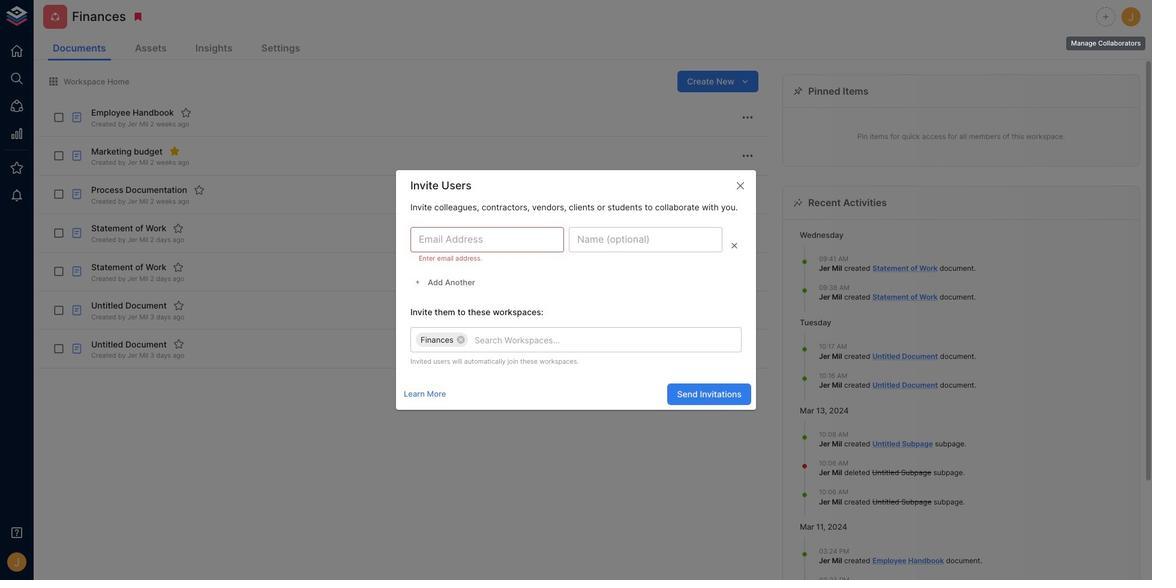 Task type: locate. For each thing, give the bounding box(es) containing it.
remove bookmark image
[[133, 11, 143, 22]]

0 vertical spatial favorite image
[[173, 301, 184, 311]]

favorite image
[[180, 107, 191, 118], [194, 185, 204, 195], [173, 223, 184, 234], [173, 262, 184, 273]]

favorite image
[[173, 301, 184, 311], [173, 339, 184, 350]]

remove favorite image
[[169, 146, 180, 157]]

Email Address text field
[[410, 228, 564, 253]]

tooltip
[[1065, 28, 1147, 52]]

dialog
[[396, 170, 756, 410]]

1 vertical spatial favorite image
[[173, 339, 184, 350]]



Task type: describe. For each thing, give the bounding box(es) containing it.
Search Workspaces... text field
[[470, 333, 703, 348]]

2 favorite image from the top
[[173, 339, 184, 350]]

Name (optional) text field
[[569, 228, 722, 253]]

1 favorite image from the top
[[173, 301, 184, 311]]



Task type: vqa. For each thing, say whether or not it's contained in the screenshot.
CEO TEXT BOX
no



